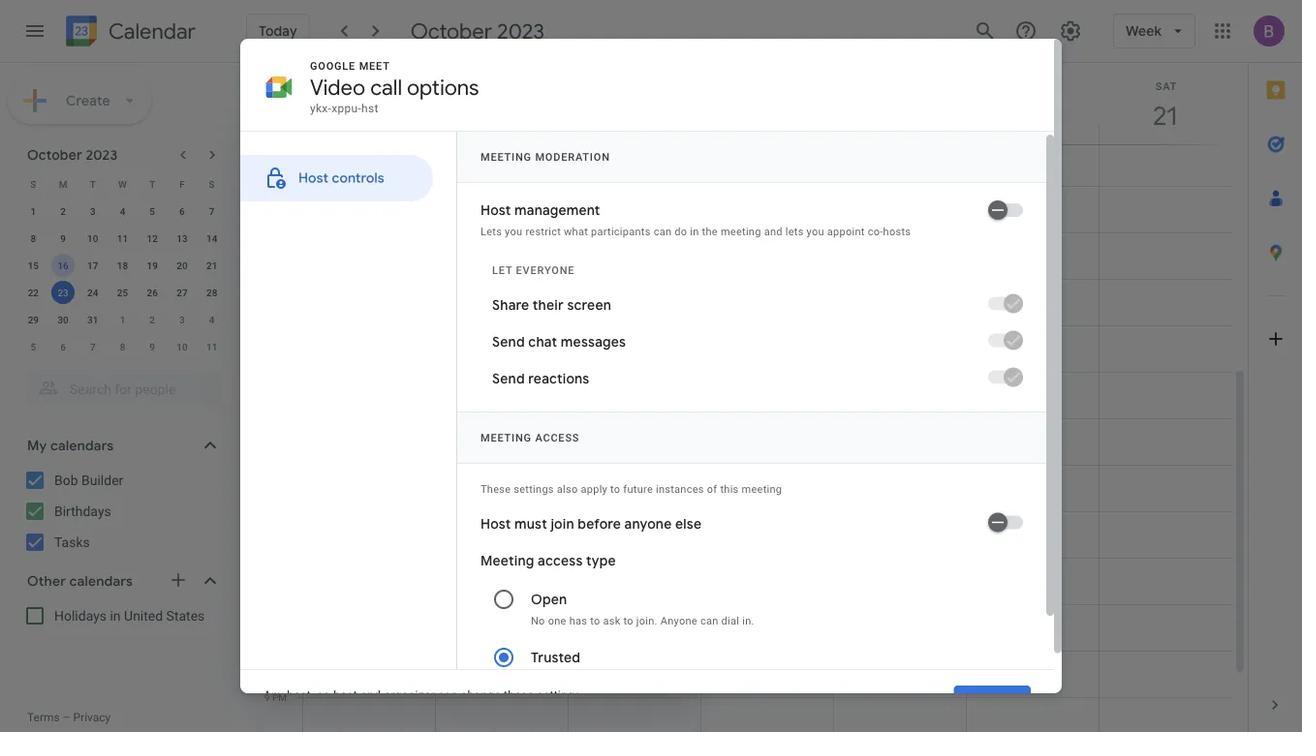 Task type: vqa. For each thing, say whether or not it's contained in the screenshot.
right 8
yes



Task type: describe. For each thing, give the bounding box(es) containing it.
row containing 22
[[18, 279, 227, 306]]

support image
[[1015, 19, 1038, 43]]

0 horizontal spatial 2
[[60, 205, 66, 217]]

26 element
[[141, 281, 164, 304]]

4 column header from the left
[[701, 63, 835, 144]]

1 s from the left
[[30, 178, 36, 190]]

november 10 element
[[171, 335, 194, 359]]

meet.google.com/ykx-xppu-hst up to 100 guest connections
[[325, 442, 485, 473]]

november 9 element
[[141, 335, 164, 359]]

0 horizontal spatial 5
[[31, 341, 36, 353]]

bob builder
[[54, 473, 123, 489]]

14
[[206, 233, 217, 244]]

9 for 9 pm
[[264, 692, 270, 704]]

11 element
[[111, 227, 134, 250]]

november 1 element
[[111, 308, 134, 332]]

Add title text field
[[325, 170, 678, 199]]

28 element
[[200, 281, 224, 304]]

w
[[118, 178, 127, 190]]

to
[[342, 459, 352, 473]]

m
[[59, 178, 67, 190]]

1 vertical spatial 2023
[[86, 146, 118, 163]]

birthdays
[[54, 504, 111, 520]]

9 pm
[[264, 692, 287, 704]]

0 horizontal spatial 9
[[60, 233, 66, 244]]

calendar
[[109, 18, 196, 45]]

row group containing 1
[[18, 198, 227, 361]]

26
[[147, 287, 158, 299]]

11 for 11 element
[[117, 233, 128, 244]]

3:30pm
[[745, 414, 785, 428]]

calendars for other calendars
[[69, 573, 133, 590]]

appointment
[[444, 226, 530, 243]]

17
[[87, 260, 98, 271]]

other calendars
[[27, 573, 133, 590]]

up
[[325, 459, 339, 473]]

meet.google.com/ykx-
[[325, 442, 441, 456]]

october 2023 grid
[[18, 171, 227, 361]]

pm
[[272, 692, 287, 704]]

0 horizontal spatial october 2023
[[27, 146, 118, 163]]

1 horizontal spatial 6
[[179, 205, 185, 217]]

join
[[340, 409, 367, 426]]

my calendars
[[27, 437, 114, 454]]

22 element
[[22, 281, 45, 304]]

united
[[124, 608, 163, 624]]

10 element
[[81, 227, 104, 250]]

calendars for my calendars
[[50, 437, 114, 454]]

november 7 element
[[81, 335, 104, 359]]

2 column header from the left
[[435, 63, 569, 144]]

31
[[87, 314, 98, 326]]

tasks
[[54, 535, 90, 551]]

21 element
[[200, 254, 224, 277]]

connections
[[409, 459, 473, 473]]

my calendars list
[[4, 465, 240, 558]]

2 s from the left
[[209, 178, 215, 190]]

2:30
[[709, 414, 731, 428]]

25
[[117, 287, 128, 299]]

states
[[166, 608, 205, 624]]

hst
[[469, 442, 485, 456]]

1 horizontal spatial 2023
[[497, 17, 545, 45]]

16 element
[[51, 254, 75, 277]]

1 vertical spatial 3
[[179, 314, 185, 326]]

row containing 8
[[18, 225, 227, 252]]

11 for november 11 element in the left top of the page
[[206, 341, 217, 353]]

24 element
[[81, 281, 104, 304]]

row containing 15
[[18, 252, 227, 279]]

2 inside the november 2 element
[[150, 314, 155, 326]]

row containing 29
[[18, 306, 227, 333]]

1 horizontal spatial 5
[[150, 205, 155, 217]]

29 element
[[22, 308, 45, 332]]

20 element
[[171, 254, 194, 277]]

2 t from the left
[[149, 178, 155, 190]]

21
[[206, 260, 217, 271]]

calendar element
[[62, 12, 196, 54]]

my
[[27, 437, 47, 454]]

30
[[58, 314, 69, 326]]

today button
[[246, 14, 310, 48]]

holidays in united states
[[54, 608, 205, 624]]

0 vertical spatial 7
[[209, 205, 215, 217]]

other calendars button
[[4, 566, 240, 597]]

november 4 element
[[200, 308, 224, 332]]

0 horizontal spatial 8
[[31, 233, 36, 244]]

(no title) 2:30 – 3:30pm
[[709, 400, 785, 428]]

1 vertical spatial 4
[[209, 314, 215, 326]]

november 6 element
[[51, 335, 75, 359]]

23
[[58, 287, 69, 299]]

7 column header from the left
[[1099, 63, 1233, 144]]

6 inside the november 6 element
[[60, 341, 66, 353]]

– inside (no title) 2:30 – 3:30pm
[[734, 414, 742, 428]]



Task type: locate. For each thing, give the bounding box(es) containing it.
1 horizontal spatial 2
[[150, 314, 155, 326]]

other
[[27, 573, 66, 590]]

november 5 element
[[22, 335, 45, 359]]

november 8 element
[[111, 335, 134, 359]]

guest
[[377, 459, 406, 473]]

1 horizontal spatial october 2023
[[411, 17, 545, 45]]

7 up 14 element in the left top of the page
[[209, 205, 215, 217]]

1 horizontal spatial s
[[209, 178, 215, 190]]

calendars up bob builder at the bottom
[[50, 437, 114, 454]]

today
[[259, 23, 297, 39]]

5
[[150, 205, 155, 217], [31, 341, 36, 353]]

with
[[370, 409, 398, 426]]

12 element
[[141, 227, 164, 250]]

gmt-07
[[254, 129, 287, 141]]

1 vertical spatial 5
[[31, 341, 36, 353]]

xppu-
[[441, 442, 469, 456]]

9 up 16 'element'
[[60, 233, 66, 244]]

24
[[87, 287, 98, 299]]

t right m
[[90, 178, 96, 190]]

my calendars button
[[4, 430, 240, 461]]

calendars inside other calendars dropdown button
[[69, 573, 133, 590]]

0 vertical spatial 6
[[179, 205, 185, 217]]

6 down 30 element
[[60, 341, 66, 353]]

0 horizontal spatial 6
[[60, 341, 66, 353]]

3 up 10 element
[[90, 205, 96, 217]]

17 element
[[81, 254, 104, 277]]

0 horizontal spatial october
[[27, 146, 82, 163]]

0 horizontal spatial 2023
[[86, 146, 118, 163]]

23 cell
[[48, 279, 78, 306]]

1 horizontal spatial 1
[[120, 314, 125, 326]]

0 vertical spatial –
[[734, 414, 742, 428]]

privacy link
[[73, 711, 111, 725]]

row down the 25 element
[[18, 306, 227, 333]]

1 vertical spatial 11
[[206, 341, 217, 353]]

row down w
[[18, 198, 227, 225]]

2023
[[497, 17, 545, 45], [86, 146, 118, 163]]

5 down the 29 element
[[31, 341, 36, 353]]

1 vertical spatial 1
[[120, 314, 125, 326]]

None search field
[[0, 364, 240, 407]]

27
[[177, 287, 188, 299]]

22
[[28, 287, 39, 299]]

2 down m
[[60, 205, 66, 217]]

t left f
[[149, 178, 155, 190]]

19
[[147, 260, 158, 271]]

0 vertical spatial 9
[[60, 233, 66, 244]]

1 vertical spatial 7
[[90, 341, 96, 353]]

grid containing (no title)
[[248, 63, 1248, 733]]

2 vertical spatial 9
[[264, 692, 270, 704]]

25 element
[[111, 281, 134, 304]]

13
[[177, 233, 188, 244]]

1 vertical spatial 2
[[150, 314, 155, 326]]

10
[[259, 180, 270, 192], [87, 233, 98, 244], [177, 341, 188, 353]]

10 for november 10 element
[[177, 341, 188, 353]]

10 for 10 am
[[259, 180, 270, 192]]

1 row from the top
[[18, 171, 227, 198]]

gmt-
[[254, 129, 276, 141]]

row down november 1 element
[[18, 333, 227, 361]]

7 row from the top
[[18, 333, 227, 361]]

4 up 11 element
[[120, 205, 125, 217]]

terms
[[27, 711, 60, 725]]

4
[[120, 205, 125, 217], [209, 314, 215, 326]]

18
[[117, 260, 128, 271]]

row group
[[18, 198, 227, 361]]

1 vertical spatial 10
[[87, 233, 98, 244]]

1 column header from the left
[[302, 63, 436, 144]]

1 vertical spatial october
[[27, 146, 82, 163]]

10 left am
[[259, 180, 270, 192]]

6
[[179, 205, 185, 217], [60, 341, 66, 353]]

november 2 element
[[141, 308, 164, 332]]

title)
[[731, 400, 755, 413]]

november 11 element
[[200, 335, 224, 359]]

calendars up in
[[69, 573, 133, 590]]

0 vertical spatial october
[[411, 17, 492, 45]]

8 down november 1 element
[[120, 341, 125, 353]]

1 vertical spatial 9
[[150, 341, 155, 353]]

11 down "november 4" element
[[206, 341, 217, 353]]

0 horizontal spatial 1
[[31, 205, 36, 217]]

0 vertical spatial 5
[[150, 205, 155, 217]]

100
[[355, 459, 374, 473]]

20
[[177, 260, 188, 271]]

8
[[31, 233, 36, 244], [120, 341, 125, 353]]

2 horizontal spatial 9
[[264, 692, 270, 704]]

terms link
[[27, 711, 60, 725]]

5 column header from the left
[[834, 63, 967, 144]]

5 up 12 element in the top of the page
[[150, 205, 155, 217]]

s
[[30, 178, 36, 190], [209, 178, 215, 190]]

google
[[400, 409, 447, 426]]

join with google meet link
[[325, 400, 498, 435]]

t
[[90, 178, 96, 190], [149, 178, 155, 190]]

1 vertical spatial calendars
[[69, 573, 133, 590]]

3 column header from the left
[[568, 63, 702, 144]]

1
[[31, 205, 36, 217], [120, 314, 125, 326]]

27 element
[[171, 281, 194, 304]]

15
[[28, 260, 39, 271]]

14 element
[[200, 227, 224, 250]]

10 up '17'
[[87, 233, 98, 244]]

9 for november 9 element
[[150, 341, 155, 353]]

0 vertical spatial 1
[[31, 205, 36, 217]]

7
[[209, 205, 215, 217], [90, 341, 96, 353]]

0 horizontal spatial 11
[[117, 233, 128, 244]]

calendars inside my calendars dropdown button
[[50, 437, 114, 454]]

row down 18 element
[[18, 279, 227, 306]]

row containing 1
[[18, 198, 227, 225]]

1 vertical spatial 8
[[120, 341, 125, 353]]

6 column header from the left
[[966, 63, 1100, 144]]

1 horizontal spatial 7
[[209, 205, 215, 217]]

9
[[60, 233, 66, 244], [150, 341, 155, 353], [264, 692, 270, 704]]

row
[[18, 171, 227, 198], [18, 198, 227, 225], [18, 225, 227, 252], [18, 252, 227, 279], [18, 279, 227, 306], [18, 306, 227, 333], [18, 333, 227, 361]]

row up the 25 element
[[18, 252, 227, 279]]

1 vertical spatial –
[[63, 711, 70, 725]]

1 horizontal spatial 4
[[209, 314, 215, 326]]

6 row from the top
[[18, 306, 227, 333]]

2 vertical spatial 10
[[177, 341, 188, 353]]

privacy
[[73, 711, 111, 725]]

0 vertical spatial calendars
[[50, 437, 114, 454]]

1 up 15 element
[[31, 205, 36, 217]]

tab list
[[1249, 63, 1303, 679]]

8 up 15 element
[[31, 233, 36, 244]]

07
[[276, 129, 287, 141]]

28
[[206, 287, 217, 299]]

1 horizontal spatial october
[[411, 17, 492, 45]]

4 row from the top
[[18, 252, 227, 279]]

row containing s
[[18, 171, 227, 198]]

1 horizontal spatial t
[[149, 178, 155, 190]]

12
[[147, 233, 158, 244]]

row up 18 element
[[18, 225, 227, 252]]

0 horizontal spatial –
[[63, 711, 70, 725]]

main drawer image
[[23, 19, 47, 43]]

join with google meet
[[340, 409, 483, 426]]

6 down f
[[179, 205, 185, 217]]

appointment schedule
[[444, 226, 593, 243]]

in
[[110, 608, 121, 624]]

0 vertical spatial 3
[[90, 205, 96, 217]]

1 down the 25 element
[[120, 314, 125, 326]]

1 t from the left
[[90, 178, 96, 190]]

november 3 element
[[171, 308, 194, 332]]

31 element
[[81, 308, 104, 332]]

october 2023
[[411, 17, 545, 45], [27, 146, 118, 163]]

bob
[[54, 473, 78, 489]]

terms – privacy
[[27, 711, 111, 725]]

19 element
[[141, 254, 164, 277]]

2
[[60, 205, 66, 217], [150, 314, 155, 326]]

row containing 5
[[18, 333, 227, 361]]

1 horizontal spatial –
[[734, 414, 742, 428]]

0 vertical spatial 11
[[117, 233, 128, 244]]

2 row from the top
[[18, 198, 227, 225]]

calendars
[[50, 437, 114, 454], [69, 573, 133, 590]]

10 am
[[259, 180, 287, 192]]

schedule
[[534, 226, 593, 243]]

1 horizontal spatial 9
[[150, 341, 155, 353]]

5 row from the top
[[18, 279, 227, 306]]

3 row from the top
[[18, 225, 227, 252]]

1 horizontal spatial 3
[[179, 314, 185, 326]]

0 vertical spatial 8
[[31, 233, 36, 244]]

column header
[[302, 63, 436, 144], [435, 63, 569, 144], [568, 63, 702, 144], [701, 63, 835, 144], [834, 63, 967, 144], [966, 63, 1100, 144], [1099, 63, 1233, 144]]

0 horizontal spatial 10
[[87, 233, 98, 244]]

0 vertical spatial 4
[[120, 205, 125, 217]]

10 down november 3 element
[[177, 341, 188, 353]]

0 horizontal spatial 7
[[90, 341, 96, 353]]

16 cell
[[48, 252, 78, 279]]

1 horizontal spatial 10
[[177, 341, 188, 353]]

3 up november 10 element
[[179, 314, 185, 326]]

0 horizontal spatial 4
[[120, 205, 125, 217]]

0 vertical spatial 10
[[259, 180, 270, 192]]

9 down the november 2 element
[[150, 341, 155, 353]]

0 vertical spatial october 2023
[[411, 17, 545, 45]]

holidays
[[54, 608, 107, 624]]

1 vertical spatial october 2023
[[27, 146, 118, 163]]

9 left pm at the bottom left of the page
[[264, 692, 270, 704]]

18 element
[[111, 254, 134, 277]]

29
[[28, 314, 39, 326]]

1 horizontal spatial 11
[[206, 341, 217, 353]]

2 horizontal spatial 10
[[259, 180, 270, 192]]

appointment schedule button
[[437, 218, 600, 253]]

row up 11 element
[[18, 171, 227, 198]]

0 vertical spatial 2
[[60, 205, 66, 217]]

f
[[179, 178, 185, 190]]

october
[[411, 17, 492, 45], [27, 146, 82, 163]]

7 down 31 element on the left of page
[[90, 341, 96, 353]]

13 element
[[171, 227, 194, 250]]

–
[[734, 414, 742, 428], [63, 711, 70, 725]]

30 element
[[51, 308, 75, 332]]

s right f
[[209, 178, 215, 190]]

23, today element
[[51, 281, 75, 304]]

2 down 26 element
[[150, 314, 155, 326]]

meet
[[450, 409, 483, 426]]

0 horizontal spatial s
[[30, 178, 36, 190]]

s left m
[[30, 178, 36, 190]]

11
[[117, 233, 128, 244], [206, 341, 217, 353]]

1 horizontal spatial 8
[[120, 341, 125, 353]]

3
[[90, 205, 96, 217], [179, 314, 185, 326]]

4 up november 11 element in the left top of the page
[[209, 314, 215, 326]]

am
[[272, 180, 287, 192]]

1 vertical spatial 6
[[60, 341, 66, 353]]

11 up 18
[[117, 233, 128, 244]]

10 for 10 element
[[87, 233, 98, 244]]

grid
[[248, 63, 1248, 733]]

0 vertical spatial 2023
[[497, 17, 545, 45]]

builder
[[81, 473, 123, 489]]

– right terms
[[63, 711, 70, 725]]

0 horizontal spatial t
[[90, 178, 96, 190]]

0 horizontal spatial 3
[[90, 205, 96, 217]]

calendar heading
[[105, 18, 196, 45]]

– down title)
[[734, 414, 742, 428]]

15 element
[[22, 254, 45, 277]]

(no
[[709, 400, 728, 413]]

16
[[58, 260, 69, 271]]



